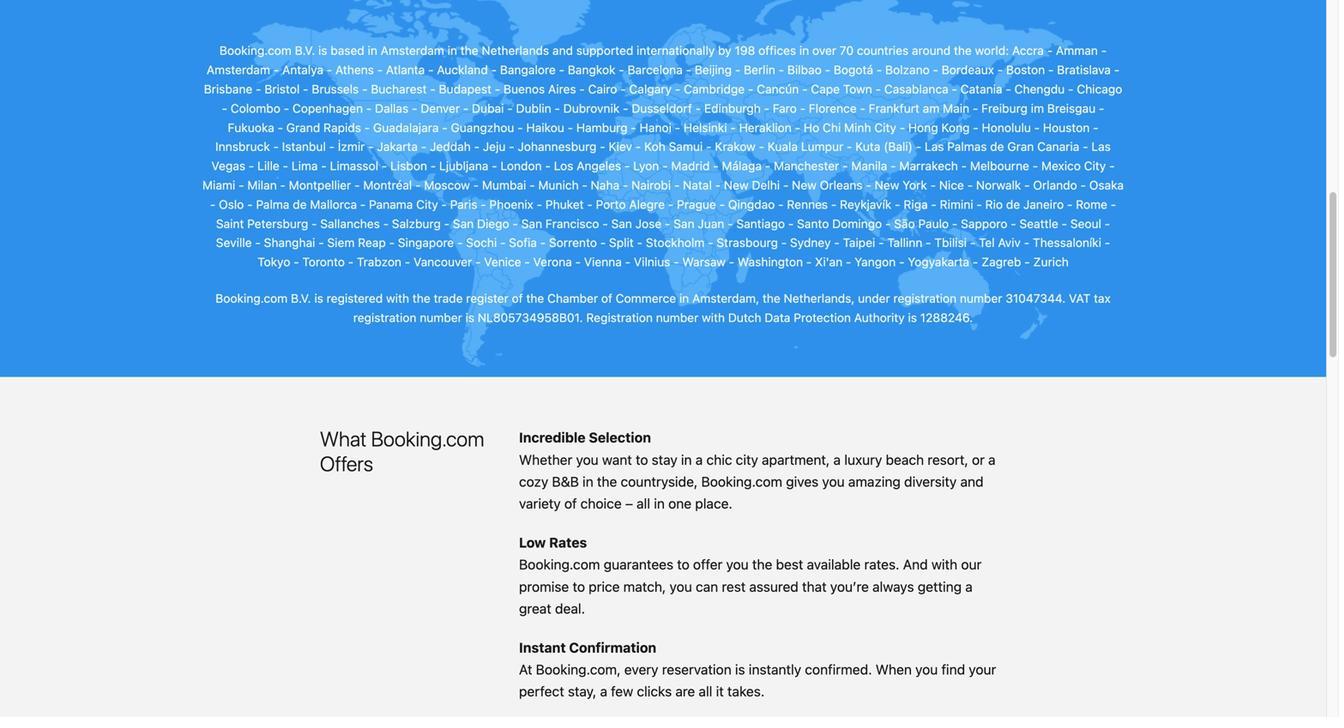 Task type: vqa. For each thing, say whether or not it's contained in the screenshot.
regions
no



Task type: describe. For each thing, give the bounding box(es) containing it.
or
[[972, 452, 985, 468]]

- down juan on the top right of page
[[708, 236, 714, 250]]

- left ho
[[795, 120, 801, 135]]

- down sydney
[[807, 255, 812, 269]]

siem
[[327, 236, 355, 250]]

- up hamburg
[[623, 101, 629, 115]]

booking.com inside booking.com b.v. is registered with the trade register of the chamber of commerce in amsterdam, the netherlands, under registration number 31047344. vat tax registration number is nl805734958b01. registration number with dutch data protection authority is 1288246.
[[216, 291, 288, 305]]

- up brussels
[[327, 63, 332, 77]]

- up helsinki
[[696, 101, 701, 115]]

takes.
[[728, 684, 765, 700]]

the inside the incredible selection whether you want to stay in a chic city apartment, a luxury beach resort, or a cozy b&b in the countryside, booking.com gives you amazing diversity and variety of choice – all in one place.
[[597, 474, 617, 490]]

mexico
[[1042, 159, 1081, 173]]

istanbul
[[282, 140, 326, 154]]

kuta
[[856, 140, 881, 154]]

- right seoul
[[1105, 216, 1111, 231]]

delhi
[[752, 178, 780, 192]]

data
[[765, 310, 791, 325]]

mumbai
[[482, 178, 526, 192]]

booking.com inside the incredible selection whether you want to stay in a chic city apartment, a luxury beach resort, or a cozy b&b in the countryside, booking.com gives you amazing diversity and variety of choice – all in one place.
[[702, 474, 783, 490]]

and inside the incredible selection whether you want to stay in a chic city apartment, a luxury beach resort, or a cozy b&b in the countryside, booking.com gives you amazing diversity and variety of choice – all in one place.
[[961, 474, 984, 490]]

find
[[942, 662, 965, 678]]

instant confirmation at booking.com, every reservation is instantly confirmed. when you find your perfect stay, a few clicks are all it takes.
[[519, 640, 997, 700]]

freiburg
[[982, 101, 1028, 115]]

- up aviv
[[1011, 216, 1017, 231]]

accra
[[1012, 43, 1044, 58]]

split
[[609, 236, 634, 250]]

a inside low rates booking.com guarantees to offer you the best available rates. and with our promise to price match, you can rest assured that you're always getting a great deal.
[[966, 579, 973, 595]]

1 new from the left
[[724, 178, 749, 192]]

- down osaka
[[1111, 197, 1117, 211]]

im
[[1031, 101, 1044, 115]]

2 new from the left
[[792, 178, 817, 192]]

marrakech
[[900, 159, 958, 173]]

- down the antalya
[[303, 82, 309, 96]]

deal.
[[555, 601, 585, 617]]

- down the sorrento
[[575, 255, 581, 269]]

sochi
[[466, 236, 497, 250]]

phoenix
[[490, 197, 534, 211]]

offer
[[693, 557, 723, 573]]

- right 'houston'
[[1093, 120, 1099, 135]]

- right milan
[[280, 178, 286, 192]]

low
[[519, 535, 546, 551]]

- right thessaloníki
[[1105, 236, 1111, 250]]

- up lisbon
[[421, 140, 427, 154]]

- left rio
[[977, 197, 982, 211]]

stay,
[[568, 684, 597, 700]]

rates.
[[865, 557, 900, 573]]

- up singapore
[[444, 216, 450, 231]]

angeles
[[577, 159, 621, 173]]

register
[[466, 291, 509, 305]]

that
[[802, 579, 827, 595]]

- down budapest
[[463, 101, 469, 115]]

kiev
[[609, 140, 632, 154]]

- up toronto
[[319, 236, 324, 250]]

selection
[[589, 430, 651, 446]]

booking.com inside 'what booking.com offers'
[[371, 427, 484, 451]]

you up rest
[[726, 557, 749, 573]]

incredible
[[519, 430, 586, 446]]

- down (bali)
[[891, 159, 896, 173]]

shanghai
[[264, 236, 315, 250]]

a left chic
[[696, 452, 703, 468]]

- up sallanches
[[360, 197, 366, 211]]

- left grand
[[278, 120, 283, 135]]

- down around at the right top of the page
[[933, 63, 939, 77]]

- down countries
[[877, 63, 882, 77]]

in inside booking.com b.v. is registered with the trade register of the chamber of commerce in amsterdam, the netherlands, under registration number 31047344. vat tax registration number is nl805734958b01. registration number with dutch data protection authority is 1288246.
[[680, 291, 689, 305]]

a left luxury
[[834, 452, 841, 468]]

luxury
[[845, 452, 882, 468]]

booking.com inside booking.com b.v. is based in amsterdam in the netherlands and supported internationally by 198 offices in over 70 countries around the world: accra - amman - amsterdam - antalya - athens - atlanta - auckland - bangalore - bangkok - barcelona - beijing - berlin - bilbao - bogotá - bolzano - bordeaux - boston - bratislava - brisbane - bristol - brussels - bucharest - budapest - buenos aires - cairo - calgary - cambridge - cancún - cape town - casablanca - catania - chengdu - chicago - colombo - copenhagen - dallas - denver - dubai - dublin - dubrovnik - dusseldorf - edinburgh - faro - florence - frankfurt am main - freiburg im breisgau - fukuoka - grand rapids - guadalajara - guangzhou - haikou - hamburg - hanoi - helsinki - heraklion - ho chi minh city - hong kong - honolulu - houston - innsbruck - istanbul - i̇zmir - jakarta - jeddah - jeju - johannesburg - kiev - koh samui - krakow - kuala lumpur - kuta (bali) - las palmas de gran canaria - las vegas - lille - lima - limassol - lisbon - ljubljana - london - los angeles - lyon - madrid - málaga - manchester - manila - marrakech - melbourne - mexico city - miami - milan - montpellier - montréal - moscow - mumbai - munich - naha - nairobi - natal - new delhi - new orleans - new york - nice - norwalk - orlando - osaka - oslo - palma de mallorca - panama city - paris - phoenix - phuket - porto alegre - prague - qingdao - rennes - reykjavík - riga - rimini - rio de janeiro - rome - saint petersburg - sallanches - salzburg - san diego - san francisco - san jose - san juan - santiago - santo domingo - são paulo - sapporo - seattle - seoul - seville - shanghai - siem reap - singapore - sochi - sofia - sorrento - split - stockholm - strasbourg - sydney - taipei - tallinn - tbilisi - tel aviv - thessaloníki - tokyo - toronto - trabzon - vancouver - venice - verona - vienna - vilnius - warsaw - washington - xi'an - yangon - yogyakarta - zagreb - zurich
[[220, 43, 292, 58]]

- up osaka
[[1110, 159, 1115, 173]]

in up bilbao at right top
[[800, 43, 809, 58]]

- up thessaloníki
[[1062, 216, 1067, 231]]

sofia
[[509, 236, 537, 250]]

cozy
[[519, 474, 549, 490]]

great
[[519, 601, 552, 617]]

- down london
[[530, 178, 535, 192]]

of inside the incredible selection whether you want to stay in a chic city apartment, a luxury beach resort, or a cozy b&b in the countryside, booking.com gives you amazing diversity and variety of choice – all in one place.
[[565, 496, 577, 512]]

strasbourg
[[717, 236, 778, 250]]

authority
[[854, 310, 905, 325]]

xi'an
[[815, 255, 843, 269]]

santo
[[797, 216, 829, 231]]

rest
[[722, 579, 746, 595]]

apartment,
[[762, 452, 830, 468]]

is inside booking.com b.v. is based in amsterdam in the netherlands and supported internationally by 198 offices in over 70 countries around the world: accra - amman - amsterdam - antalya - athens - atlanta - auckland - bangalore - bangkok - barcelona - beijing - berlin - bilbao - bogotá - bolzano - bordeaux - boston - bratislava - brisbane - bristol - brussels - bucharest - budapest - buenos aires - cairo - calgary - cambridge - cancún - cape town - casablanca - catania - chengdu - chicago - colombo - copenhagen - dallas - denver - dubai - dublin - dubrovnik - dusseldorf - edinburgh - faro - florence - frankfurt am main - freiburg im breisgau - fukuoka - grand rapids - guadalajara - guangzhou - haikou - hamburg - hanoi - helsinki - heraklion - ho chi minh city - hong kong - honolulu - houston - innsbruck - istanbul - i̇zmir - jakarta - jeddah - jeju - johannesburg - kiev - koh samui - krakow - kuala lumpur - kuta (bali) - las palmas de gran canaria - las vegas - lille - lima - limassol - lisbon - ljubljana - london - los angeles - lyon - madrid - málaga - manchester - manila - marrakech - melbourne - mexico city - miami - milan - montpellier - montréal - moscow - mumbai - munich - naha - nairobi - natal - new delhi - new orleans - new york - nice - norwalk - orlando - osaka - oslo - palma de mallorca - panama city - paris - phoenix - phuket - porto alegre - prague - qingdao - rennes - reykjavík - riga - rimini - rio de janeiro - rome - saint petersburg - sallanches - salzburg - san diego - san francisco - san jose - san juan - santiago - santo domingo - são paulo - sapporo - seattle - seoul - seville - shanghai - siem reap - singapore - sochi - sofia - sorrento - split - stockholm - strasbourg - sydney - taipei - tallinn - tbilisi - tel aviv - thessaloníki - tokyo - toronto - trabzon - vancouver - venice - verona - vienna - vilnius - warsaw - washington - xi'an - yangon - yogyakarta - zagreb - zurich
[[318, 43, 327, 58]]

- up "main"
[[952, 82, 958, 96]]

31047344.
[[1006, 291, 1066, 305]]

around
[[912, 43, 951, 58]]

- down world:
[[998, 63, 1003, 77]]

- up montréal
[[382, 159, 387, 173]]

0 vertical spatial with
[[386, 291, 409, 305]]

diversity
[[905, 474, 957, 490]]

- left split
[[600, 236, 606, 250]]

- up rome
[[1081, 178, 1086, 192]]

i̇zmir
[[338, 140, 365, 154]]

zurich
[[1034, 255, 1069, 269]]

- up johannesburg
[[568, 120, 573, 135]]

- down manila
[[866, 178, 872, 192]]

- up "cancún"
[[779, 63, 784, 77]]

- right riga
[[931, 197, 937, 211]]

- right faro
[[800, 101, 806, 115]]

- down orleans
[[831, 197, 837, 211]]

- down gran at the top right
[[1033, 159, 1038, 173]]

main
[[943, 101, 970, 115]]

- left riga
[[895, 197, 901, 211]]

- left "lyon"
[[625, 159, 630, 173]]

málaga
[[722, 159, 762, 173]]

- right 'jose'
[[665, 216, 671, 231]]

auckland
[[437, 63, 488, 77]]

honolulu
[[982, 120, 1031, 135]]

1 san from the left
[[453, 216, 474, 231]]

osaka
[[1090, 178, 1124, 192]]

0 vertical spatial city
[[875, 120, 897, 135]]

- up the aires at top
[[559, 63, 565, 77]]

- left milan
[[239, 178, 244, 192]]

madrid
[[671, 159, 710, 173]]

- down "panama"
[[383, 216, 389, 231]]

- down strasbourg
[[729, 255, 735, 269]]

registration
[[586, 310, 653, 325]]

kong
[[942, 120, 970, 135]]

- right cairo
[[621, 82, 626, 96]]

you inside the instant confirmation at booking.com, every reservation is instantly confirmed. when you find your perfect stay, a few clicks are all it takes.
[[916, 662, 938, 678]]

beach
[[886, 452, 924, 468]]

- left dallas
[[366, 101, 372, 115]]

- down supported
[[619, 63, 624, 77]]

vancouver
[[414, 255, 472, 269]]

copenhagen
[[293, 101, 363, 115]]

- left rome
[[1067, 197, 1073, 211]]

montpellier
[[289, 178, 351, 192]]

a inside the instant confirmation at booking.com, every reservation is instantly confirmed. when you find your perfect stay, a few clicks are all it takes.
[[600, 684, 608, 700]]

heraklion
[[739, 120, 792, 135]]

lima
[[292, 159, 318, 173]]

cairo
[[588, 82, 617, 96]]

2 san from the left
[[521, 216, 542, 231]]

krakow
[[715, 140, 756, 154]]

hong
[[909, 120, 938, 135]]

brussels
[[312, 82, 359, 96]]

- left the kiev
[[600, 140, 606, 154]]

- down "moscow"
[[441, 197, 447, 211]]

70
[[840, 43, 854, 58]]

- left kuta
[[847, 140, 852, 154]]

- down "delhi"
[[778, 197, 784, 211]]

- right atlanta
[[428, 63, 434, 77]]

lisbon
[[391, 159, 427, 173]]

you right gives
[[822, 474, 845, 490]]

- down phoenix
[[513, 216, 518, 231]]

orlando
[[1033, 178, 1078, 192]]

- down athens
[[362, 82, 368, 96]]

- right athens
[[377, 63, 383, 77]]

confirmed.
[[805, 662, 872, 678]]

1 horizontal spatial amsterdam
[[381, 43, 444, 58]]

booking.com,
[[536, 662, 621, 678]]

2 las from the left
[[1092, 140, 1111, 154]]

instant
[[519, 640, 566, 656]]

vegas
[[212, 159, 245, 173]]

- up "i̇zmir"
[[364, 120, 370, 135]]

- down palmas
[[962, 159, 967, 173]]

- left the los
[[545, 159, 551, 173]]

0 horizontal spatial number
[[420, 310, 462, 325]]

incredible selection whether you want to stay in a chic city apartment, a luxury beach resort, or a cozy b&b in the countryside, booking.com gives you amazing diversity and variety of choice – all in one place.
[[519, 430, 996, 512]]

- right aviv
[[1024, 236, 1030, 250]]

- up bristol
[[274, 63, 279, 77]]

saint
[[216, 216, 244, 231]]

1 horizontal spatial number
[[656, 310, 699, 325]]

- right accra
[[1047, 43, 1053, 58]]

in right based
[[368, 43, 378, 58]]

one
[[669, 496, 692, 512]]

- down singapore
[[405, 255, 410, 269]]

place.
[[695, 496, 733, 512]]

fukuoka
[[228, 120, 274, 135]]

- down heraklion
[[759, 140, 765, 154]]

- up cape
[[825, 63, 831, 77]]

protection
[[794, 310, 851, 325]]

- right seville
[[255, 236, 261, 250]]

- right the lima
[[321, 159, 327, 173]]

aviv
[[998, 236, 1021, 250]]

- down paulo
[[926, 236, 932, 250]]

am
[[923, 101, 940, 115]]

natal
[[683, 178, 712, 192]]

1 vertical spatial city
[[1084, 159, 1106, 173]]

you left can
[[670, 579, 692, 595]]

- right juan on the top right of page
[[728, 216, 733, 231]]

rates
[[549, 535, 587, 551]]

- left oslo at the left top
[[210, 197, 216, 211]]



Task type: locate. For each thing, give the bounding box(es) containing it.
is inside the instant confirmation at booking.com, every reservation is instantly confirmed. when you find your perfect stay, a few clicks are all it takes.
[[735, 662, 745, 678]]

a down the our
[[966, 579, 973, 595]]

1 horizontal spatial with
[[702, 310, 725, 325]]

is right authority
[[908, 310, 917, 325]]

- down helsinki
[[706, 140, 712, 154]]

- up chengdu
[[1049, 63, 1054, 77]]

- up "delhi"
[[765, 159, 771, 173]]

paulo
[[919, 216, 949, 231]]

san
[[453, 216, 474, 231], [521, 216, 542, 231], [611, 216, 632, 231], [674, 216, 695, 231]]

casablanca
[[885, 82, 949, 96]]

resort,
[[928, 452, 969, 468]]

taipei
[[843, 236, 876, 250]]

confirmation
[[569, 640, 657, 656]]

- right "lyon"
[[663, 159, 668, 173]]

- right york
[[931, 178, 936, 192]]

hanoi
[[640, 120, 672, 135]]

trabzon
[[357, 255, 402, 269]]

the up the auckland
[[461, 43, 479, 58]]

- down berlin at top right
[[748, 82, 754, 96]]

- right alegre
[[668, 197, 674, 211]]

new down "málaga"
[[724, 178, 749, 192]]

0 horizontal spatial with
[[386, 291, 409, 305]]

- down hong
[[916, 140, 922, 154]]

porto
[[596, 197, 626, 211]]

- left jeju
[[474, 140, 480, 154]]

- down sofia
[[525, 255, 530, 269]]

whether
[[519, 452, 573, 468]]

1 horizontal spatial las
[[1092, 140, 1111, 154]]

nice
[[939, 178, 964, 192]]

2 vertical spatial to
[[573, 579, 585, 595]]

janeiro
[[1024, 197, 1064, 211]]

qingdao
[[728, 197, 775, 211]]

rio
[[986, 197, 1003, 211]]

berlin
[[744, 63, 776, 77]]

2 vertical spatial with
[[932, 557, 958, 573]]

canaria
[[1038, 140, 1080, 154]]

- right town
[[876, 82, 881, 96]]

- down netherlands
[[491, 63, 497, 77]]

- right "main"
[[973, 101, 979, 115]]

in up the auckland
[[448, 43, 457, 58]]

1 vertical spatial registration
[[353, 310, 417, 325]]

- left "phuket"
[[537, 197, 542, 211]]

- up juan on the top right of page
[[720, 197, 725, 211]]

- down the aires at top
[[555, 101, 560, 115]]

0 horizontal spatial new
[[724, 178, 749, 192]]

is down register
[[466, 310, 475, 325]]

1 las from the left
[[925, 140, 944, 154]]

gran
[[1008, 140, 1034, 154]]

- left faro
[[764, 101, 770, 115]]

- down sochi
[[475, 255, 481, 269]]

- up lille
[[273, 140, 279, 154]]

athens
[[336, 63, 374, 77]]

2 horizontal spatial to
[[677, 557, 690, 573]]

all inside the incredible selection whether you want to stay in a chic city apartment, a luxury beach resort, or a cozy b&b in the countryside, booking.com gives you amazing diversity and variety of choice – all in one place.
[[637, 496, 650, 512]]

- right natal
[[715, 178, 721, 192]]

bilbao
[[788, 63, 822, 77]]

houston
[[1043, 120, 1090, 135]]

2 horizontal spatial de
[[1006, 197, 1020, 211]]

0 vertical spatial to
[[636, 452, 648, 468]]

1 vertical spatial all
[[699, 684, 713, 700]]

sapporo
[[961, 216, 1008, 231]]

- left zagreb
[[973, 255, 978, 269]]

to inside the incredible selection whether you want to stay in a chic city apartment, a luxury beach resort, or a cozy b&b in the countryside, booking.com gives you amazing diversity and variety of choice – all in one place.
[[636, 452, 648, 468]]

san down paris
[[453, 216, 474, 231]]

faro
[[773, 101, 797, 115]]

- up xi'an
[[834, 236, 840, 250]]

b.v. for registered
[[291, 291, 311, 305]]

0 vertical spatial b.v.
[[295, 43, 315, 58]]

tokyo
[[258, 255, 290, 269]]

são
[[894, 216, 915, 231]]

- right split
[[637, 236, 643, 250]]

dallas
[[375, 101, 409, 115]]

amazing
[[849, 474, 901, 490]]

san up stockholm
[[674, 216, 695, 231]]

b.v. inside booking.com b.v. is based in amsterdam in the netherlands and supported internationally by 198 offices in over 70 countries around the world: accra - amman - amsterdam - antalya - athens - atlanta - auckland - bangalore - bangkok - barcelona - beijing - berlin - bilbao - bogotá - bolzano - bordeaux - boston - bratislava - brisbane - bristol - brussels - bucharest - budapest - buenos aires - cairo - calgary - cambridge - cancún - cape town - casablanca - catania - chengdu - chicago - colombo - copenhagen - dallas - denver - dubai - dublin - dubrovnik - dusseldorf - edinburgh - faro - florence - frankfurt am main - freiburg im breisgau - fukuoka - grand rapids - guadalajara - guangzhou - haikou - hamburg - hanoi - helsinki - heraklion - ho chi minh city - hong kong - honolulu - houston - innsbruck - istanbul - i̇zmir - jakarta - jeddah - jeju - johannesburg - kiev - koh samui - krakow - kuala lumpur - kuta (bali) - las palmas de gran canaria - las vegas - lille - lima - limassol - lisbon - ljubljana - london - los angeles - lyon - madrid - málaga - manchester - manila - marrakech - melbourne - mexico city - miami - milan - montpellier - montréal - moscow - mumbai - munich - naha - nairobi - natal - new delhi - new orleans - new york - nice - norwalk - orlando - osaka - oslo - palma de mallorca - panama city - paris - phoenix - phuket - porto alegre - prague - qingdao - rennes - reykjavík - riga - rimini - rio de janeiro - rome - saint petersburg - sallanches - salzburg - san diego - san francisco - san jose - san juan - santiago - santo domingo - são paulo - sapporo - seattle - seoul - seville - shanghai - siem reap - singapore - sochi - sofia - sorrento - split - stockholm - strasbourg - sydney - taipei - tallinn - tbilisi - tel aviv - thessaloníki - tokyo - toronto - trabzon - vancouver - venice - verona - vienna - vilnius - warsaw - washington - xi'an - yangon - yogyakarta - zagreb - zurich
[[295, 43, 315, 58]]

de
[[990, 140, 1004, 154], [293, 197, 307, 211], [1006, 197, 1020, 211]]

hamburg
[[577, 120, 628, 135]]

b.v. inside booking.com b.v. is registered with the trade register of the chamber of commerce in amsterdam, the netherlands, under registration number 31047344. vat tax registration number is nl805734958b01. registration number with dutch data protection authority is 1288246.
[[291, 291, 311, 305]]

- left naha
[[582, 178, 588, 192]]

- up breisgau in the top right of the page
[[1068, 82, 1074, 96]]

guadalajara
[[373, 120, 439, 135]]

a right or
[[989, 452, 996, 468]]

jakarta
[[377, 140, 418, 154]]

based
[[331, 43, 365, 58]]

0 horizontal spatial and
[[553, 43, 573, 58]]

booking.com
[[220, 43, 292, 58], [216, 291, 288, 305], [371, 427, 484, 451], [702, 474, 783, 490], [519, 557, 600, 573]]

naha
[[591, 178, 620, 192]]

riga
[[904, 197, 928, 211]]

seoul
[[1071, 216, 1102, 231]]

4 san from the left
[[674, 216, 695, 231]]

de up 'melbourne'
[[990, 140, 1004, 154]]

edinburgh
[[704, 101, 761, 115]]

2 horizontal spatial of
[[601, 291, 613, 305]]

a
[[696, 452, 703, 468], [834, 452, 841, 468], [989, 452, 996, 468], [966, 579, 973, 595], [600, 684, 608, 700]]

always
[[873, 579, 914, 595]]

- down stockholm
[[674, 255, 679, 269]]

venice
[[484, 255, 521, 269]]

de right palma
[[293, 197, 307, 211]]

1 horizontal spatial and
[[961, 474, 984, 490]]

2 horizontal spatial number
[[960, 291, 1003, 305]]

by
[[718, 43, 732, 58]]

with down trabzon
[[386, 291, 409, 305]]

what
[[320, 427, 367, 451]]

0 horizontal spatial of
[[512, 291, 523, 305]]

all inside the instant confirmation at booking.com, every reservation is instantly confirmed. when you find your perfect stay, a few clicks are all it takes.
[[699, 684, 713, 700]]

- down lisbon
[[415, 178, 421, 192]]

- down denver
[[442, 120, 448, 135]]

and inside booking.com b.v. is based in amsterdam in the netherlands and supported internationally by 198 offices in over 70 countries around the world: accra - amman - amsterdam - antalya - athens - atlanta - auckland - bangalore - bangkok - barcelona - beijing - berlin - bilbao - bogotá - bolzano - bordeaux - boston - bratislava - brisbane - bristol - brussels - bucharest - budapest - buenos aires - cairo - calgary - cambridge - cancún - cape town - casablanca - catania - chengdu - chicago - colombo - copenhagen - dallas - denver - dubai - dublin - dubrovnik - dusseldorf - edinburgh - faro - florence - frankfurt am main - freiburg im breisgau - fukuoka - grand rapids - guadalajara - guangzhou - haikou - hamburg - hanoi - helsinki - heraklion - ho chi minh city - hong kong - honolulu - houston - innsbruck - istanbul - i̇zmir - jakarta - jeddah - jeju - johannesburg - kiev - koh samui - krakow - kuala lumpur - kuta (bali) - las palmas de gran canaria - las vegas - lille - lima - limassol - lisbon - ljubljana - london - los angeles - lyon - madrid - málaga - manchester - manila - marrakech - melbourne - mexico city - miami - milan - montpellier - montréal - moscow - mumbai - munich - naha - nairobi - natal - new delhi - new orleans - new york - nice - norwalk - orlando - osaka - oslo - palma de mallorca - panama city - paris - phoenix - phuket - porto alegre - prague - qingdao - rennes - reykjavík - riga - rimini - rio de janeiro - rome - saint petersburg - sallanches - salzburg - san diego - san francisco - san jose - san juan - santiago - santo domingo - são paulo - sapporo - seattle - seoul - seville - shanghai - siem reap - singapore - sochi - sofia - sorrento - split - stockholm - strasbourg - sydney - taipei - tallinn - tbilisi - tel aviv - thessaloníki - tokyo - toronto - trabzon - vancouver - venice - verona - vienna - vilnius - warsaw - washington - xi'an - yangon - yogyakarta - zagreb - zurich
[[553, 43, 573, 58]]

0 horizontal spatial to
[[573, 579, 585, 595]]

las up osaka
[[1092, 140, 1111, 154]]

city
[[736, 452, 758, 468]]

las up marrakech
[[925, 140, 944, 154]]

- down internationally
[[686, 63, 692, 77]]

orleans
[[820, 178, 863, 192]]

- right reap
[[389, 236, 395, 250]]

alegre
[[629, 197, 665, 211]]

supported
[[576, 43, 634, 58]]

- left porto
[[587, 197, 593, 211]]

with inside low rates booking.com guarantees to offer you the best available rates. and with our promise to price match, you can rest assured that you're always getting a great deal.
[[932, 557, 958, 573]]

1288246.
[[921, 310, 973, 325]]

vilnius
[[634, 255, 670, 269]]

with
[[386, 291, 409, 305], [702, 310, 725, 325], [932, 557, 958, 573]]

booking.com b.v. is based in amsterdam in the netherlands and supported internationally by 198 offices in over 70 countries around the world: accra - amman - amsterdam - antalya - athens - atlanta - auckland - bangalore - bangkok - barcelona - beijing - berlin - bilbao - bogotá - bolzano - bordeaux - boston - bratislava - brisbane - bristol - brussels - bucharest - budapest - buenos aires - cairo - calgary - cambridge - cancún - cape town - casablanca - catania - chengdu - chicago - colombo - copenhagen - dallas - denver - dubai - dublin - dubrovnik - dusseldorf - edinburgh - faro - florence - frankfurt am main - freiburg im breisgau - fukuoka - grand rapids - guadalajara - guangzhou - haikou - hamburg - hanoi - helsinki - heraklion - ho chi minh city - hong kong - honolulu - houston - innsbruck - istanbul - i̇zmir - jakarta - jeddah - jeju - johannesburg - kiev - koh samui - krakow - kuala lumpur - kuta (bali) - las palmas de gran canaria - las vegas - lille - lima - limassol - lisbon - ljubljana - london - los angeles - lyon - madrid - málaga - manchester - manila - marrakech - melbourne - mexico city - miami - milan - montpellier - montréal - moscow - mumbai - munich - naha - nairobi - natal - new delhi - new orleans - new york - nice - norwalk - orlando - osaka - oslo - palma de mallorca - panama city - paris - phoenix - phuket - porto alegre - prague - qingdao - rennes - reykjavík - riga - rimini - rio de janeiro - rome - saint petersburg - sallanches - salzburg - san diego - san francisco - san jose - san juan - santiago - santo domingo - são paulo - sapporo - seattle - seoul - seville - shanghai - siem reap - singapore - sochi - sofia - sorrento - split - stockholm - strasbourg - sydney - taipei - tallinn - tbilisi - tel aviv - thessaloníki - tokyo - toronto - trabzon - vancouver - venice - verona - vienna - vilnius - warsaw - washington - xi'an - yangon - yogyakarta - zagreb - zurich
[[203, 43, 1124, 269]]

- down mallorca
[[312, 216, 317, 231]]

san up split
[[611, 216, 632, 231]]

promise
[[519, 579, 569, 595]]

amsterdam up atlanta
[[381, 43, 444, 58]]

variety
[[519, 496, 561, 512]]

number down the commerce
[[656, 310, 699, 325]]

- down edinburgh
[[731, 120, 736, 135]]

melbourne
[[970, 159, 1030, 173]]

- right dubai
[[507, 101, 513, 115]]

- left "i̇zmir"
[[329, 140, 335, 154]]

is left based
[[318, 43, 327, 58]]

reykjavík
[[840, 197, 892, 211]]

0 horizontal spatial registration
[[353, 310, 417, 325]]

number down 'trade'
[[420, 310, 462, 325]]

- up colombo at left top
[[256, 82, 261, 96]]

1 horizontal spatial city
[[875, 120, 897, 135]]

1 horizontal spatial of
[[565, 496, 577, 512]]

2 vertical spatial city
[[416, 197, 438, 211]]

all right –
[[637, 496, 650, 512]]

b.v. for based
[[295, 43, 315, 58]]

nairobi
[[632, 178, 671, 192]]

booking.com inside low rates booking.com guarantees to offer you the best available rates. and with our promise to price match, you can rest assured that you're always getting a great deal.
[[519, 557, 600, 573]]

helsinki
[[684, 120, 727, 135]]

- down limassol
[[354, 178, 360, 192]]

your
[[969, 662, 997, 678]]

it
[[716, 684, 724, 700]]

the up data
[[763, 291, 781, 305]]

amsterdam
[[381, 43, 444, 58], [207, 63, 270, 77]]

1 horizontal spatial all
[[699, 684, 713, 700]]

0 vertical spatial registration
[[894, 291, 957, 305]]

warsaw
[[683, 255, 726, 269]]

registered
[[327, 291, 383, 305]]

offers
[[320, 452, 373, 476]]

- right "i̇zmir"
[[368, 140, 374, 154]]

vat
[[1069, 291, 1091, 305]]

bucharest
[[371, 82, 427, 96]]

b&b
[[552, 474, 579, 490]]

- down 'rimini'
[[952, 216, 958, 231]]

3 new from the left
[[875, 178, 900, 192]]

1 horizontal spatial registration
[[894, 291, 957, 305]]

0 horizontal spatial amsterdam
[[207, 63, 270, 77]]

in right b&b
[[583, 474, 594, 490]]

1 horizontal spatial new
[[792, 178, 817, 192]]

san up sofia
[[521, 216, 542, 231]]

2 horizontal spatial with
[[932, 557, 958, 573]]

rome
[[1076, 197, 1108, 211]]

0 vertical spatial all
[[637, 496, 650, 512]]

new down manila
[[875, 178, 900, 192]]

lyon
[[633, 159, 659, 173]]

registration down registered
[[353, 310, 417, 325]]

- down brisbane
[[222, 101, 227, 115]]

is left registered
[[314, 291, 323, 305]]

town
[[843, 82, 872, 96]]

1 horizontal spatial de
[[990, 140, 1004, 154]]

tel
[[979, 236, 995, 250]]

0 vertical spatial and
[[553, 43, 573, 58]]

0 horizontal spatial las
[[925, 140, 944, 154]]

boston
[[1007, 63, 1045, 77]]

- left koh
[[636, 140, 641, 154]]

bangalore
[[500, 63, 556, 77]]

1 vertical spatial b.v.
[[291, 291, 311, 305]]

0 horizontal spatial city
[[416, 197, 438, 211]]

you
[[576, 452, 599, 468], [822, 474, 845, 490], [726, 557, 749, 573], [670, 579, 692, 595], [916, 662, 938, 678]]

1 vertical spatial with
[[702, 310, 725, 325]]

the up choice
[[597, 474, 617, 490]]

1 vertical spatial amsterdam
[[207, 63, 270, 77]]

oslo
[[219, 197, 244, 211]]

in left one
[[654, 496, 665, 512]]

york
[[903, 178, 927, 192]]

what booking.com offers
[[320, 427, 484, 476]]

1 horizontal spatial to
[[636, 452, 648, 468]]

0 vertical spatial amsterdam
[[381, 43, 444, 58]]

- up dusseldorf
[[675, 82, 681, 96]]

- right amman
[[1102, 43, 1107, 58]]

0 horizontal spatial de
[[293, 197, 307, 211]]

- down split
[[625, 255, 631, 269]]

- down tallinn
[[899, 255, 905, 269]]

perfect
[[519, 684, 564, 700]]

at
[[519, 662, 532, 678]]

2 horizontal spatial city
[[1084, 159, 1106, 173]]

1 vertical spatial to
[[677, 557, 690, 573]]

2 horizontal spatial new
[[875, 178, 900, 192]]

- right lille
[[283, 159, 288, 173]]

- left sochi
[[457, 236, 463, 250]]

3 san from the left
[[611, 216, 632, 231]]

(bali)
[[884, 140, 913, 154]]

you left want on the left bottom of the page
[[576, 452, 599, 468]]

koh
[[644, 140, 666, 154]]

seattle
[[1020, 216, 1059, 231]]

1 vertical spatial and
[[961, 474, 984, 490]]

zagreb
[[982, 255, 1021, 269]]

- right "delhi"
[[783, 178, 789, 192]]

- up chicago
[[1114, 63, 1120, 77]]

- right kong
[[973, 120, 979, 135]]

0 horizontal spatial all
[[637, 496, 650, 512]]

the inside low rates booking.com guarantees to offer you the best available rates. and with our promise to price match, you can rest assured that you're always getting a great deal.
[[752, 557, 773, 573]]

gives
[[786, 474, 819, 490]]



